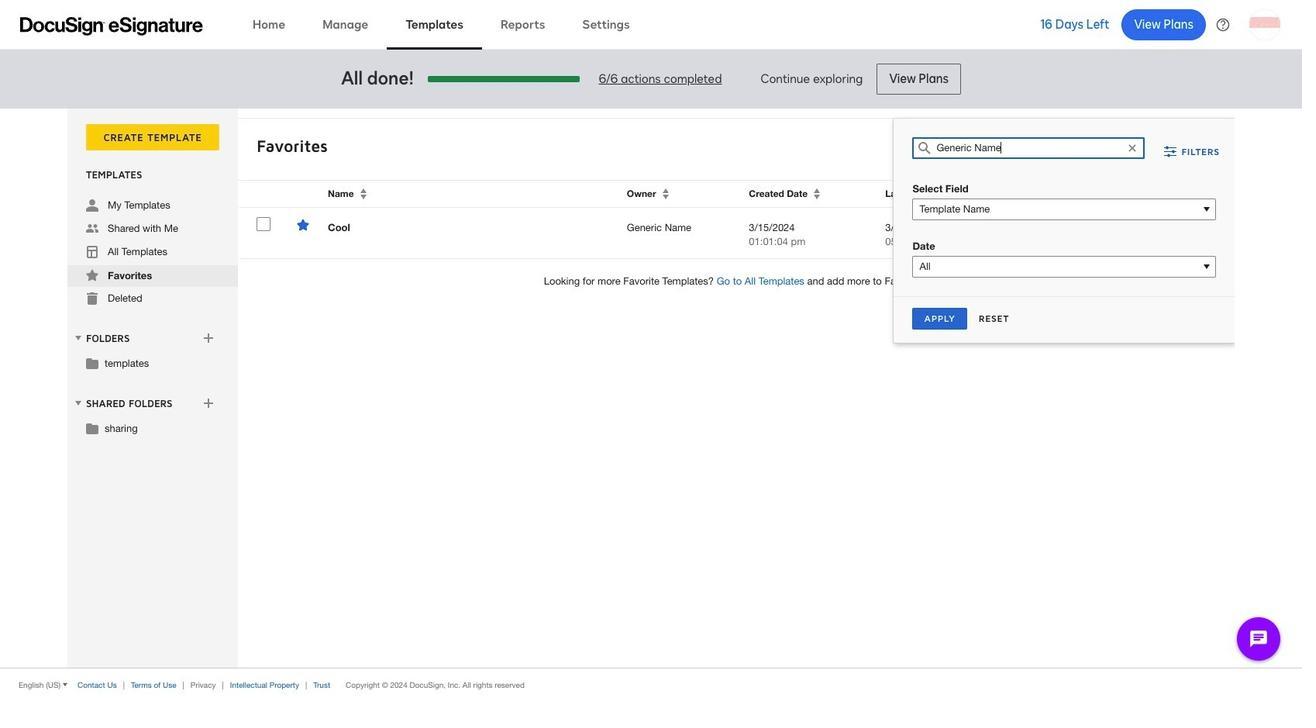 Task type: describe. For each thing, give the bounding box(es) containing it.
remove cool from favorites image
[[297, 219, 309, 231]]

view folders image
[[72, 332, 85, 344]]

secondary navigation region
[[67, 109, 1239, 668]]

view shared folders image
[[72, 397, 85, 409]]

your uploaded profile image image
[[1250, 9, 1281, 40]]

shared image
[[86, 223, 98, 235]]

docusign esignature image
[[20, 17, 203, 35]]

more info region
[[0, 668, 1303, 701]]



Task type: vqa. For each thing, say whether or not it's contained in the screenshot.
Search Folder Text Field
no



Task type: locate. For each thing, give the bounding box(es) containing it.
Search Favorites text field
[[937, 138, 1122, 158]]

folder image
[[86, 422, 98, 434]]

user image
[[86, 199, 98, 212]]

templates image
[[86, 246, 98, 258]]

trash image
[[86, 292, 98, 305]]

star filled image
[[86, 269, 98, 282]]

folder image
[[86, 357, 98, 369]]



